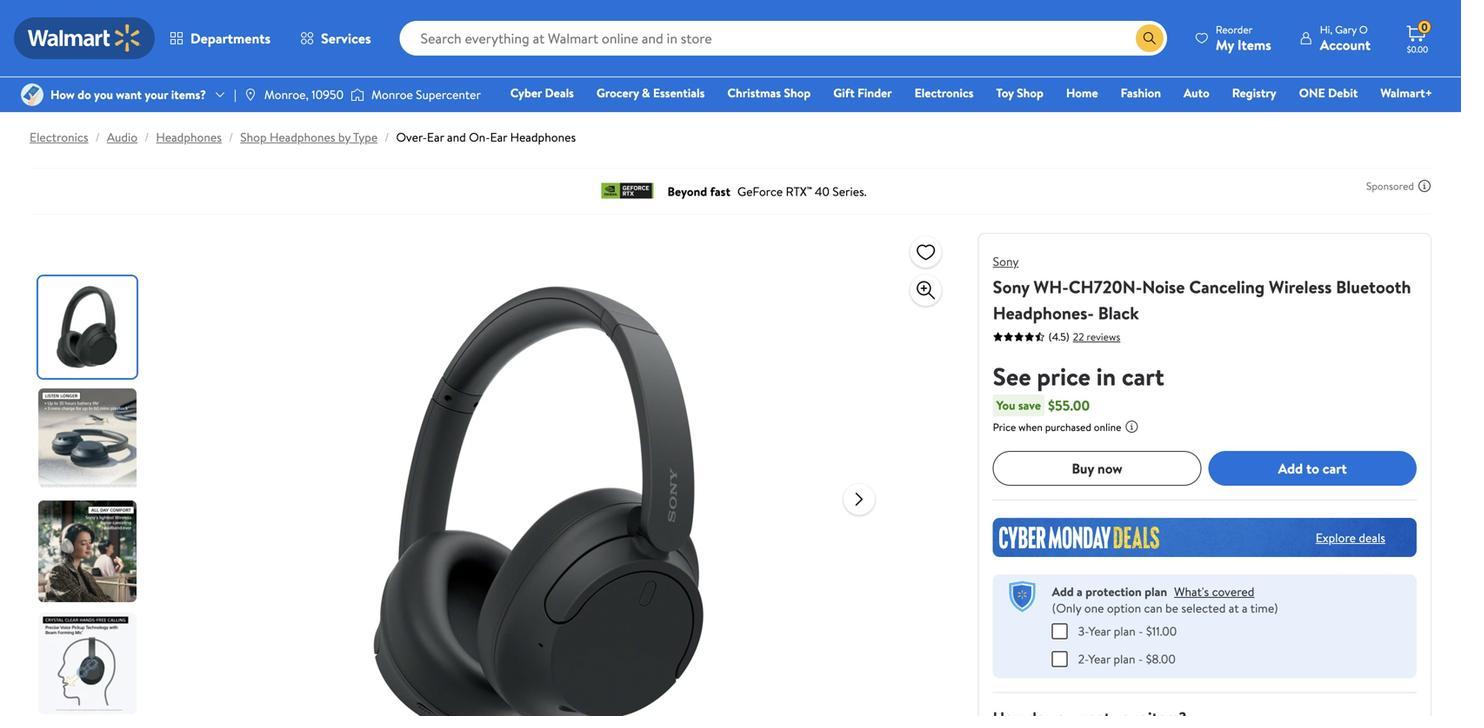 Task type: locate. For each thing, give the bounding box(es) containing it.
 image
[[21, 84, 43, 106], [351, 86, 365, 104]]

0 vertical spatial -
[[1139, 623, 1143, 640]]

over-
[[396, 129, 427, 146]]

(only
[[1052, 600, 1082, 617]]

sony
[[993, 253, 1019, 270], [993, 275, 1030, 299]]

option
[[1107, 600, 1141, 617]]

shop for toy shop
[[1017, 84, 1044, 101]]

22
[[1073, 330, 1084, 344]]

price
[[1037, 360, 1091, 394]]

2 vertical spatial plan
[[1114, 651, 1136, 668]]

a left one
[[1077, 584, 1083, 601]]

home link
[[1059, 84, 1106, 102]]

headphones-
[[993, 301, 1094, 325]]

shop right the toy in the top right of the page
[[1017, 84, 1044, 101]]

year down one
[[1089, 623, 1111, 640]]

2 horizontal spatial shop
[[1017, 84, 1044, 101]]

add to favorites list, sony wh-ch720n-noise canceling wireless bluetooth headphones- black image
[[916, 241, 937, 263]]

canceling
[[1189, 275, 1265, 299]]

plan down 3-year plan - $11.00
[[1114, 651, 1136, 668]]

2 / from the left
[[145, 129, 149, 146]]

 image left how
[[21, 84, 43, 106]]

registry link
[[1225, 84, 1285, 102]]

noise
[[1142, 275, 1185, 299]]

2 headphones from the left
[[270, 129, 335, 146]]

0 vertical spatial add
[[1278, 459, 1303, 478]]

ch720n-
[[1069, 275, 1142, 299]]

2-
[[1078, 651, 1089, 668]]

explore deals link
[[1309, 523, 1393, 553]]

22 reviews link
[[1070, 330, 1121, 344]]

0 horizontal spatial cart
[[1122, 360, 1165, 394]]

gift finder link
[[826, 84, 900, 102]]

auto link
[[1176, 84, 1218, 102]]

1 horizontal spatial cart
[[1323, 459, 1347, 478]]

headphones
[[156, 129, 222, 146], [270, 129, 335, 146], [510, 129, 576, 146]]

0 vertical spatial sony
[[993, 253, 1019, 270]]

- left $8.00
[[1139, 651, 1143, 668]]

sony wh-ch720n-noise canceling wireless bluetooth headphones- black image
[[273, 233, 830, 717]]

your
[[145, 86, 168, 103]]

/ right 'audio' link
[[145, 129, 149, 146]]

cart
[[1122, 360, 1165, 394], [1323, 459, 1347, 478]]

see
[[993, 360, 1031, 394]]

sony link
[[993, 253, 1019, 270]]

 image
[[243, 88, 257, 102]]

on-
[[469, 129, 490, 146]]

plan left what's
[[1145, 584, 1167, 601]]

walmart image
[[28, 24, 141, 52]]

add left one
[[1052, 584, 1074, 601]]

(4.5) 22 reviews
[[1049, 330, 1121, 344]]

/ right type
[[385, 129, 389, 146]]

1 horizontal spatial electronics link
[[907, 84, 982, 102]]

add left to
[[1278, 459, 1303, 478]]

a right at
[[1242, 600, 1248, 617]]

sony wh-ch720n-noise canceling wireless bluetooth headphones- black - image 3 of 12 image
[[38, 501, 140, 603]]

explore
[[1316, 530, 1356, 547]]

buy now button
[[993, 451, 1202, 486]]

electronics link down how
[[30, 129, 88, 146]]

services button
[[285, 17, 386, 59]]

 image for monroe supercenter
[[351, 86, 365, 104]]

cyber deals link
[[503, 84, 582, 102]]

ear
[[427, 129, 444, 146], [490, 129, 507, 146]]

1 vertical spatial cart
[[1323, 459, 1347, 478]]

add
[[1278, 459, 1303, 478], [1052, 584, 1074, 601]]

a
[[1077, 584, 1083, 601], [1242, 600, 1248, 617]]

sony up headphones-
[[993, 253, 1019, 270]]

1 horizontal spatial ear
[[490, 129, 507, 146]]

headphones down 'cyber deals'
[[510, 129, 576, 146]]

1 horizontal spatial  image
[[351, 86, 365, 104]]

1 horizontal spatial headphones
[[270, 129, 335, 146]]

headphones link
[[156, 129, 222, 146]]

 image right 10950
[[351, 86, 365, 104]]

account
[[1320, 35, 1371, 54]]

headphones down items?
[[156, 129, 222, 146]]

0 horizontal spatial  image
[[21, 84, 43, 106]]

monroe
[[372, 86, 413, 103]]

zoom image modal image
[[916, 280, 937, 301]]

0 vertical spatial electronics
[[915, 84, 974, 101]]

in
[[1097, 360, 1116, 394]]

walmart+
[[1381, 84, 1433, 101]]

hi,
[[1320, 22, 1333, 37]]

and
[[447, 129, 466, 146]]

items
[[1238, 35, 1272, 54]]

selected
[[1182, 600, 1226, 617]]

year for 3-
[[1089, 623, 1111, 640]]

explore deals
[[1316, 530, 1386, 547]]

0 horizontal spatial ear
[[427, 129, 444, 146]]

0 horizontal spatial add
[[1052, 584, 1074, 601]]

4 / from the left
[[385, 129, 389, 146]]

0
[[1422, 20, 1428, 35]]

reviews
[[1087, 330, 1121, 344]]

1 vertical spatial plan
[[1114, 623, 1136, 640]]

year
[[1089, 623, 1111, 640], [1089, 651, 1111, 668]]

2 ear from the left
[[490, 129, 507, 146]]

what's
[[1174, 584, 1209, 601]]

- left $11.00
[[1139, 623, 1143, 640]]

2 sony from the top
[[993, 275, 1030, 299]]

o
[[1360, 22, 1368, 37]]

next media item image
[[849, 489, 870, 510]]

1 vertical spatial year
[[1089, 651, 1111, 668]]

departments
[[191, 29, 271, 48]]

cart inside see price in cart you save $55.00
[[1122, 360, 1165, 394]]

do
[[78, 86, 91, 103]]

electronics link left the toy in the top right of the page
[[907, 84, 982, 102]]

1 horizontal spatial electronics
[[915, 84, 974, 101]]

0 horizontal spatial headphones
[[156, 129, 222, 146]]

Walmart Site-Wide search field
[[400, 21, 1167, 56]]

bluetooth
[[1336, 275, 1411, 299]]

add inside add a protection plan what's covered (only one option can be selected at a time)
[[1052, 584, 1074, 601]]

plan down 'option'
[[1114, 623, 1136, 640]]

shop headphones by type link
[[240, 129, 378, 146]]

1 vertical spatial sony
[[993, 275, 1030, 299]]

covered
[[1212, 584, 1255, 601]]

fashion link
[[1113, 84, 1169, 102]]

0 horizontal spatial a
[[1077, 584, 1083, 601]]

how do you want your items?
[[50, 86, 206, 103]]

0 vertical spatial plan
[[1145, 584, 1167, 601]]

cart right in
[[1122, 360, 1165, 394]]

year down 3-
[[1089, 651, 1111, 668]]

1 horizontal spatial shop
[[784, 84, 811, 101]]

one debit link
[[1292, 84, 1366, 102]]

cart right to
[[1323, 459, 1347, 478]]

/ right headphones link
[[229, 129, 233, 146]]

0 horizontal spatial shop
[[240, 129, 267, 146]]

electronics left the toy in the top right of the page
[[915, 84, 974, 101]]

1 headphones from the left
[[156, 129, 222, 146]]

plan for $8.00
[[1114, 651, 1136, 668]]

cyber
[[510, 84, 542, 101]]

$11.00
[[1146, 623, 1177, 640]]

when
[[1019, 420, 1043, 435]]

1 year from the top
[[1089, 623, 1111, 640]]

cyber monday deals image
[[993, 518, 1417, 558]]

headphones left by
[[270, 129, 335, 146]]

shop right christmas
[[784, 84, 811, 101]]

price
[[993, 420, 1016, 435]]

1 ear from the left
[[427, 129, 444, 146]]

essentials
[[653, 84, 705, 101]]

1 vertical spatial -
[[1139, 651, 1143, 668]]

1 vertical spatial add
[[1052, 584, 1074, 601]]

$0.00
[[1407, 43, 1429, 55]]

$8.00
[[1146, 651, 1176, 668]]

2 horizontal spatial headphones
[[510, 129, 576, 146]]

-
[[1139, 623, 1143, 640], [1139, 651, 1143, 668]]

sony down sony link
[[993, 275, 1030, 299]]

0 vertical spatial year
[[1089, 623, 1111, 640]]

0 vertical spatial cart
[[1122, 360, 1165, 394]]

toy shop link
[[989, 84, 1052, 102]]

2 year from the top
[[1089, 651, 1111, 668]]

shop down monroe,
[[240, 129, 267, 146]]

one debit
[[1299, 84, 1358, 101]]

reorder my items
[[1216, 22, 1272, 54]]

ear left and on the left top of the page
[[427, 129, 444, 146]]

add inside button
[[1278, 459, 1303, 478]]

can
[[1144, 600, 1163, 617]]

electronics down how
[[30, 129, 88, 146]]

/ left 'audio' link
[[95, 129, 100, 146]]

- for $11.00
[[1139, 623, 1143, 640]]

1 horizontal spatial add
[[1278, 459, 1303, 478]]

1 vertical spatial electronics
[[30, 129, 88, 146]]

0 horizontal spatial electronics link
[[30, 129, 88, 146]]

audio
[[107, 129, 138, 146]]

cyber deals
[[510, 84, 574, 101]]

0 horizontal spatial electronics
[[30, 129, 88, 146]]

year for 2-
[[1089, 651, 1111, 668]]

shop for christmas shop
[[784, 84, 811, 101]]

ear right and on the left top of the page
[[490, 129, 507, 146]]



Task type: describe. For each thing, give the bounding box(es) containing it.
my
[[1216, 35, 1234, 54]]

3-
[[1078, 623, 1089, 640]]

10950
[[312, 86, 344, 103]]

toy
[[996, 84, 1014, 101]]

price when purchased online
[[993, 420, 1122, 435]]

one
[[1299, 84, 1326, 101]]

3-year plan - $11.00
[[1078, 623, 1177, 640]]

cart inside add to cart button
[[1323, 459, 1347, 478]]

sony sony wh-ch720n-noise canceling wireless bluetooth headphones- black
[[993, 253, 1411, 325]]

buy
[[1072, 459, 1094, 478]]

wireless
[[1269, 275, 1332, 299]]

plan inside add a protection plan what's covered (only one option can be selected at a time)
[[1145, 584, 1167, 601]]

grocery & essentials link
[[589, 84, 713, 102]]

to
[[1307, 459, 1320, 478]]

how
[[50, 86, 75, 103]]

type
[[353, 129, 378, 146]]

sony wh-ch720n-noise canceling wireless bluetooth headphones- black - image 1 of 12 image
[[38, 277, 140, 378]]

1 sony from the top
[[993, 253, 1019, 270]]

christmas
[[728, 84, 781, 101]]

online
[[1094, 420, 1122, 435]]

fashion
[[1121, 84, 1161, 101]]

you
[[997, 397, 1016, 414]]

- for $8.00
[[1139, 651, 1143, 668]]

wh-
[[1034, 275, 1069, 299]]

by
[[338, 129, 351, 146]]

you
[[94, 86, 113, 103]]

want
[[116, 86, 142, 103]]

add a protection plan what's covered (only one option can be selected at a time)
[[1052, 584, 1278, 617]]

3-Year plan - $11.00 checkbox
[[1052, 624, 1068, 640]]

electronics for electronics
[[915, 84, 974, 101]]

walmart+ link
[[1373, 84, 1441, 102]]

one
[[1085, 600, 1104, 617]]

$55.00
[[1048, 396, 1090, 415]]

monroe supercenter
[[372, 86, 481, 103]]

registry
[[1232, 84, 1277, 101]]

ad disclaimer and feedback for skylinedisplayad image
[[1418, 179, 1432, 193]]

purchased
[[1045, 420, 1092, 435]]

add for add to cart
[[1278, 459, 1303, 478]]

be
[[1166, 600, 1179, 617]]

deals
[[545, 84, 574, 101]]

buy now
[[1072, 459, 1123, 478]]

services
[[321, 29, 371, 48]]

see price in cart you save $55.00
[[993, 360, 1165, 415]]

christmas shop link
[[720, 84, 819, 102]]

hi, gary o account
[[1320, 22, 1371, 54]]

3 headphones from the left
[[510, 129, 576, 146]]

save
[[1019, 397, 1041, 414]]

protection
[[1086, 584, 1142, 601]]

monroe,
[[264, 86, 309, 103]]

&
[[642, 84, 650, 101]]

1 / from the left
[[95, 129, 100, 146]]

supercenter
[[416, 86, 481, 103]]

1 horizontal spatial a
[[1242, 600, 1248, 617]]

departments button
[[155, 17, 285, 59]]

finder
[[858, 84, 892, 101]]

auto
[[1184, 84, 1210, 101]]

Search search field
[[400, 21, 1167, 56]]

deals
[[1359, 530, 1386, 547]]

time)
[[1251, 600, 1278, 617]]

sony wh-ch720n-noise canceling wireless bluetooth headphones- black - image 4 of 12 image
[[38, 613, 140, 715]]

add for add a protection plan what's covered (only one option can be selected at a time)
[[1052, 584, 1074, 601]]

christmas shop
[[728, 84, 811, 101]]

over-ear and on-ear headphones link
[[396, 129, 576, 146]]

grocery & essentials
[[597, 84, 705, 101]]

(4.5)
[[1049, 330, 1070, 344]]

 image for how do you want your items?
[[21, 84, 43, 106]]

sponsored
[[1367, 179, 1414, 194]]

plan for $11.00
[[1114, 623, 1136, 640]]

3 / from the left
[[229, 129, 233, 146]]

gary
[[1335, 22, 1357, 37]]

0 vertical spatial electronics link
[[907, 84, 982, 102]]

electronics / audio / headphones / shop headphones by type / over-ear and on-ear headphones
[[30, 129, 576, 146]]

|
[[234, 86, 236, 103]]

audio link
[[107, 129, 138, 146]]

add to cart button
[[1209, 451, 1417, 486]]

add to cart
[[1278, 459, 1347, 478]]

2-year plan - $8.00
[[1078, 651, 1176, 668]]

electronics for electronics / audio / headphones / shop headphones by type / over-ear and on-ear headphones
[[30, 129, 88, 146]]

gift
[[834, 84, 855, 101]]

monroe, 10950
[[264, 86, 344, 103]]

wpp logo image
[[1007, 582, 1038, 613]]

search icon image
[[1143, 31, 1157, 45]]

1 vertical spatial electronics link
[[30, 129, 88, 146]]

at
[[1229, 600, 1239, 617]]

debit
[[1328, 84, 1358, 101]]

what's covered button
[[1174, 584, 1255, 601]]

sony wh-ch720n-noise canceling wireless bluetooth headphones- black - image 2 of 12 image
[[38, 389, 140, 491]]

home
[[1066, 84, 1098, 101]]

2-Year plan - $8.00 checkbox
[[1052, 652, 1068, 668]]

gift finder
[[834, 84, 892, 101]]

grocery
[[597, 84, 639, 101]]

reorder
[[1216, 22, 1253, 37]]

legal information image
[[1125, 420, 1139, 434]]



Task type: vqa. For each thing, say whether or not it's contained in the screenshot.
2nd the "Cotton" from right
no



